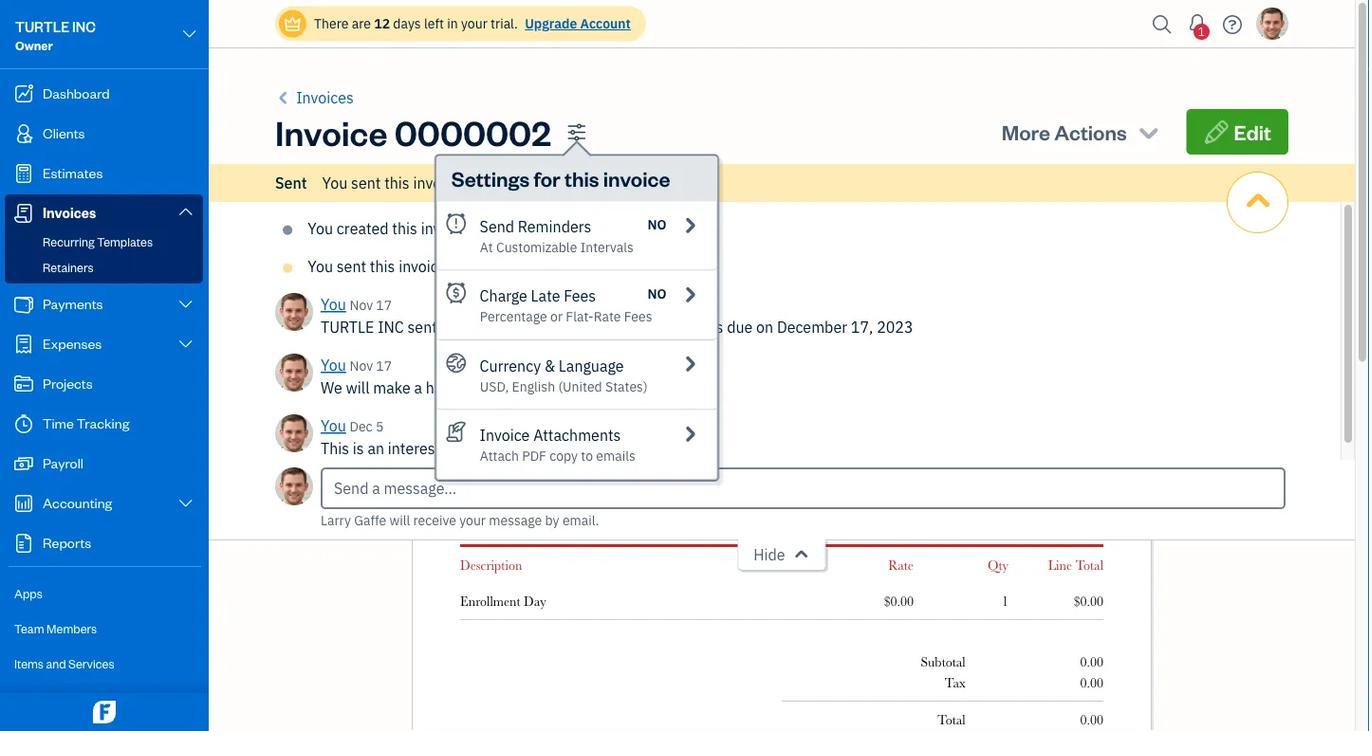 Task type: vqa. For each thing, say whether or not it's contained in the screenshot.
the bottom Invoices
yes



Task type: locate. For each thing, give the bounding box(es) containing it.
inc left or
[[517, 305, 541, 320]]

0 vertical spatial invoices
[[296, 88, 354, 108]]

0 vertical spatial invoice
[[275, 109, 388, 154]]

pencil image
[[1204, 119, 1230, 145]]

you link down created
[[321, 293, 346, 316]]

usd
[[923, 489, 951, 504]]

2268
[[460, 451, 487, 466]]

nov inside you nov 17 turtle inc sent you an invoice (0000002) for $0.00 that's due on december 17, 2023
[[350, 297, 373, 314]]

1 vertical spatial you link
[[321, 354, 346, 377]]

inc for turtle inc 12794992386
[[517, 305, 541, 320]]

1 left go to help image on the top
[[1199, 24, 1206, 39]]

invoice.
[[421, 219, 473, 239]]

0 horizontal spatial invoices
[[43, 204, 96, 222]]

report image
[[12, 534, 35, 553]]

0 vertical spatial email
[[485, 173, 522, 193]]

inc inside you nov 17 turtle inc sent you an invoice (0000002) for $0.00 that's due on december 17, 2023
[[378, 318, 404, 337]]

$0.00
[[641, 318, 682, 337], [1066, 486, 1104, 505], [884, 594, 914, 609], [1074, 594, 1104, 609]]

you right circle image
[[308, 257, 333, 277]]

0 vertical spatial will
[[346, 378, 370, 398]]

17 down created
[[376, 297, 392, 314]]

for inside you nov 17 turtle inc sent you an invoice (0000002) for $0.00 that's due on december 17, 2023
[[619, 318, 637, 337]]

go to help image
[[1218, 10, 1248, 38]]

gaffe up sentence.
[[494, 417, 524, 432]]

0 vertical spatial an
[[469, 318, 486, 337]]

created
[[337, 219, 389, 239]]

larry down this
[[321, 512, 351, 530]]

0 horizontal spatial inc
[[72, 18, 96, 36]]

0 horizontal spatial larry
[[321, 512, 351, 530]]

1 horizontal spatial larry
[[460, 417, 491, 432]]

your right in
[[461, 15, 488, 32]]

sent left you
[[408, 318, 437, 337]]

settings for this invoice image
[[567, 122, 587, 142]]

1 inside 1 "dropdown button"
[[1199, 24, 1206, 39]]

larry up sentence.
[[460, 417, 491, 432]]

12/17/2023
[[1037, 458, 1104, 474]]

larry for your
[[321, 512, 351, 530]]

settings
[[452, 165, 530, 192]]

this down created
[[370, 257, 395, 277]]

chart image
[[12, 495, 35, 514]]

&
[[545, 356, 555, 376]]

2 horizontal spatial inc
[[517, 305, 541, 320]]

invoices right chevronleft icon
[[296, 88, 354, 108]]

expense image
[[12, 335, 35, 354]]

edit
[[1235, 118, 1272, 145]]

1 horizontal spatial gaffe
[[494, 417, 524, 432]]

larry down customizable
[[529, 257, 563, 277]]

gaffe inside larry gaffe make weird co. 2268 s tongass hwy ketchikan, ak  99901
[[494, 417, 524, 432]]

hide button
[[738, 540, 827, 571]]

payroll
[[43, 454, 83, 472]]

an right you
[[469, 318, 486, 337]]

1 vertical spatial 0.00
[[1081, 676, 1104, 691]]

no left invoices
[[648, 216, 667, 233]]

accounting link
[[5, 485, 203, 523]]

1
[[1199, 24, 1206, 39], [573, 219, 582, 239], [1002, 594, 1009, 609]]

at customizable intervals
[[480, 238, 634, 256]]

due left (
[[894, 489, 917, 504]]

an inside you dec 5 this is an interesting sentence.
[[368, 439, 384, 459]]

by for to
[[450, 257, 467, 277]]

dashboard image
[[12, 84, 35, 103]]

attach
[[480, 447, 519, 465]]

recurring
[[43, 234, 95, 250]]

estimates link
[[5, 155, 203, 193]]

message
[[489, 512, 542, 530]]

1 you link from the top
[[321, 293, 346, 316]]

team
[[14, 621, 44, 637]]

larry inside larry gaffe make weird co. 2268 s tongass hwy ketchikan, ak  99901
[[460, 417, 491, 432]]

co. left has
[[520, 219, 542, 239]]

co.
[[520, 219, 542, 239], [530, 434, 549, 449]]

invoices up recurring
[[43, 204, 96, 222]]

amount due ( usd )
[[847, 489, 954, 504]]

due
[[847, 458, 869, 474], [894, 489, 917, 504]]

chevron large down image for accounting
[[177, 496, 195, 512]]

you up we
[[321, 355, 346, 375]]

sent up created
[[351, 173, 381, 193]]

0 horizontal spatial to
[[511, 257, 525, 277]]

0 vertical spatial make
[[437, 219, 473, 239]]

you sent this invoice by email on nov 17, 2023.
[[322, 173, 643, 193]]

invoices
[[296, 88, 354, 108], [43, 204, 96, 222]]

your right receive
[[460, 512, 486, 530]]

0 vertical spatial rate
[[594, 308, 621, 326]]

more
[[1002, 118, 1051, 145]]

rate
[[594, 308, 621, 326], [889, 558, 914, 573]]

17, inside you nov 17 turtle inc sent you an invoice (0000002) for $0.00 that's due on december 17, 2023
[[851, 318, 874, 337]]

date
[[873, 458, 899, 474]]

Send a message text field
[[321, 468, 1286, 510]]

copy
[[550, 447, 578, 465]]

1 horizontal spatial total
[[1076, 558, 1104, 573]]

turtle inc owner
[[15, 18, 96, 53]]

nov down created
[[350, 297, 373, 314]]

estimates
[[43, 164, 103, 182]]

no for send reminders
[[648, 216, 667, 233]]

due left date
[[847, 458, 869, 474]]

0 vertical spatial total
[[1076, 558, 1104, 573]]

hide
[[754, 545, 786, 565]]

make right info image
[[437, 219, 473, 239]]

2 vertical spatial 1
[[1002, 594, 1009, 609]]

invoices link
[[5, 195, 203, 231]]

nov down intervals
[[615, 259, 638, 276]]

email.
[[563, 512, 599, 530]]

3 0.00 from the top
[[1081, 713, 1104, 728]]

0 horizontal spatial rate
[[594, 308, 621, 326]]

nov inside you nov 17 we will make a historical documentary
[[350, 357, 373, 375]]

1 vertical spatial sent
[[337, 257, 366, 277]]

1 vertical spatial larry
[[460, 417, 491, 432]]

inc up dashboard
[[72, 18, 96, 36]]

0 horizontal spatial will
[[346, 378, 370, 398]]

invoices inside button
[[296, 88, 354, 108]]

inc inside turtle inc 12794992386
[[517, 305, 541, 320]]

inc inside the 'turtle inc owner'
[[72, 18, 96, 36]]

inc for turtle inc owner
[[72, 18, 96, 36]]

by down invoice.
[[450, 257, 467, 277]]

1 vertical spatial 1
[[573, 219, 582, 239]]

outstanding
[[586, 219, 667, 239]]

0 vertical spatial due
[[847, 458, 869, 474]]

17 up make
[[376, 357, 392, 375]]

1 horizontal spatial invoices
[[296, 88, 354, 108]]

co. up tongass
[[530, 434, 549, 449]]

0.00
[[1081, 655, 1104, 670], [1081, 676, 1104, 691], [1081, 713, 1104, 728]]

2 horizontal spatial turtle
[[460, 305, 514, 320]]

1 horizontal spatial an
[[469, 318, 486, 337]]

december
[[777, 318, 848, 337]]

left
[[424, 15, 444, 32]]

17
[[507, 221, 523, 238], [641, 259, 657, 276], [376, 297, 392, 314], [376, 357, 392, 375]]

nov up at
[[480, 221, 503, 238]]

sent inside you nov 17 turtle inc sent you an invoice (0000002) for $0.00 that's due on december 17, 2023
[[408, 318, 437, 337]]

1 horizontal spatial on
[[757, 318, 774, 337]]

make inside larry gaffe make weird co. 2268 s tongass hwy ketchikan, ak  99901
[[460, 434, 491, 449]]

send reminders
[[480, 217, 592, 237]]

apps link
[[5, 578, 203, 611]]

search image
[[1148, 10, 1178, 38]]

turtle up we
[[321, 318, 374, 337]]

17,
[[577, 173, 599, 193], [851, 318, 874, 337]]

recurring templates link
[[9, 231, 199, 253]]

2 no from the top
[[648, 285, 667, 303]]

1 vertical spatial rate
[[889, 558, 914, 573]]

0 horizontal spatial for
[[534, 165, 561, 192]]

to down attachments
[[581, 447, 593, 465]]

0 horizontal spatial an
[[368, 439, 384, 459]]

documentary
[[492, 378, 583, 398]]

0 horizontal spatial 1
[[573, 219, 582, 239]]

you link for this
[[321, 415, 346, 438]]

gaffe left receive
[[354, 512, 386, 530]]

dashboard
[[43, 84, 110, 102]]

this left 2023.
[[565, 165, 599, 192]]

1 vertical spatial for
[[619, 318, 637, 337]]

you link for turtle
[[321, 293, 346, 316]]

inc
[[72, 18, 96, 36], [517, 305, 541, 320], [378, 318, 404, 337]]

invoice for settings for this invoice
[[603, 165, 671, 192]]

turtle inside turtle inc 12794992386
[[460, 305, 514, 320]]

you for you nov 17 turtle inc sent you an invoice (0000002) for $0.00 that's due on december 17, 2023
[[321, 295, 346, 315]]

send
[[480, 217, 515, 237]]

turtle inside the 'turtle inc owner'
[[15, 18, 69, 36]]

line
[[1049, 558, 1073, 573]]

turtle
[[15, 18, 69, 36], [460, 305, 514, 320], [321, 318, 374, 337]]

no
[[648, 216, 667, 233], [648, 285, 667, 303]]

17, left '2023'
[[851, 318, 874, 337]]

1 right has
[[573, 219, 582, 239]]

you down created
[[321, 295, 346, 315]]

0 horizontal spatial total
[[938, 713, 966, 728]]

tax
[[945, 676, 966, 691]]

invoice inside you nov 17 turtle inc sent you an invoice (0000002) for $0.00 that's due on december 17, 2023
[[490, 318, 537, 337]]

fees right the 'flat-'
[[624, 308, 653, 326]]

you inside you nov 17 turtle inc sent you an invoice (0000002) for $0.00 that's due on december 17, 2023
[[321, 295, 346, 315]]

email up 'send'
[[485, 173, 522, 193]]

an inside you nov 17 turtle inc sent you an invoice (0000002) for $0.00 that's due on december 17, 2023
[[469, 318, 486, 337]]

0 vertical spatial no
[[648, 216, 667, 233]]

1 vertical spatial co.
[[530, 434, 549, 449]]

weird up tongass
[[494, 434, 526, 449]]

invoice up outstanding
[[603, 165, 671, 192]]

(0000002)
[[541, 318, 615, 337]]

2 vertical spatial larry
[[321, 512, 351, 530]]

invoice up sent
[[275, 109, 388, 154]]

invoice down info image
[[399, 257, 447, 277]]

1 no from the top
[[648, 216, 667, 233]]

projects
[[43, 374, 93, 393]]

1 vertical spatial fees
[[624, 308, 653, 326]]

1 horizontal spatial to
[[581, 447, 593, 465]]

total down tax
[[938, 713, 966, 728]]

invoice up invoice.
[[413, 173, 461, 193]]

weird up you sent this invoice by email to larry gaffe. nov 17
[[477, 219, 517, 239]]

you inside you dec 5 this is an interesting sentence.
[[321, 416, 346, 436]]

make
[[373, 378, 411, 398]]

this up you created this invoice. nov 17
[[385, 173, 410, 193]]

1 vertical spatial make
[[460, 434, 491, 449]]

invoice up attach
[[480, 426, 530, 446]]

1 vertical spatial will
[[390, 512, 410, 530]]

0 vertical spatial to
[[511, 257, 525, 277]]

2 horizontal spatial larry
[[529, 257, 563, 277]]

0 horizontal spatial 17,
[[577, 173, 599, 193]]

1 vertical spatial an
[[368, 439, 384, 459]]

flat-
[[566, 308, 594, 326]]

on
[[526, 173, 543, 193], [757, 318, 774, 337]]

owner
[[15, 37, 53, 53]]

this
[[565, 165, 599, 192], [385, 173, 410, 193], [392, 219, 418, 239], [370, 257, 395, 277]]

0 horizontal spatial invoice
[[275, 109, 388, 154]]

1 vertical spatial by
[[450, 257, 467, 277]]

make up 2268
[[460, 434, 491, 449]]

0 vertical spatial 1
[[1199, 24, 1206, 39]]

you link up this
[[321, 415, 346, 438]]

1 horizontal spatial invoice
[[480, 426, 530, 446]]

timer image
[[12, 415, 35, 434]]

3 you link from the top
[[321, 415, 346, 438]]

chevron large down image inside the accounting link
[[177, 496, 195, 512]]

to down customizable
[[511, 257, 525, 277]]

invoice
[[275, 109, 388, 154], [480, 426, 530, 446]]

0 vertical spatial for
[[534, 165, 561, 192]]

rate down the amount due ( usd )
[[889, 558, 914, 573]]

by left email.
[[545, 512, 560, 530]]

email down at
[[470, 257, 508, 277]]

1 down qty
[[1002, 594, 1009, 609]]

an right is
[[368, 439, 384, 459]]

you link up we
[[321, 354, 346, 377]]

email for on
[[485, 173, 522, 193]]

sent for you sent this invoice by email on nov 17, 2023.
[[351, 173, 381, 193]]

for up reminders
[[534, 165, 561, 192]]

1 vertical spatial on
[[757, 318, 774, 337]]

1 vertical spatial weird
[[494, 434, 526, 449]]

1 vertical spatial gaffe
[[354, 512, 386, 530]]

tracking
[[77, 414, 129, 432]]

for
[[534, 165, 561, 192], [619, 318, 637, 337]]

1 horizontal spatial 17,
[[851, 318, 874, 337]]

17 up customizable
[[507, 221, 523, 238]]

enrollment
[[460, 594, 521, 609]]

0 horizontal spatial turtle
[[15, 18, 69, 36]]

for right the 'flat-'
[[619, 318, 637, 337]]

2 vertical spatial sent
[[408, 318, 437, 337]]

you nov 17 we will make a historical documentary
[[321, 355, 583, 398]]

you inside you nov 17 we will make a historical documentary
[[321, 355, 346, 375]]

invoice down charge
[[490, 318, 537, 337]]

1 horizontal spatial for
[[619, 318, 637, 337]]

0 vertical spatial 0.00
[[1081, 655, 1104, 670]]

account
[[581, 15, 631, 32]]

inc up make
[[378, 318, 404, 337]]

will right we
[[346, 378, 370, 398]]

2 vertical spatial 0.00
[[1081, 713, 1104, 728]]

chevron large down image
[[181, 23, 198, 46], [177, 204, 195, 219], [177, 337, 195, 352], [177, 496, 195, 512]]

1 vertical spatial invoices
[[43, 204, 96, 222]]

you right sent
[[322, 173, 348, 193]]

fees up the 'flat-'
[[564, 286, 596, 306]]

subtotal
[[921, 655, 966, 670]]

you up this
[[321, 416, 346, 436]]

0 horizontal spatial fees
[[564, 286, 596, 306]]

0.00 for 0.00
[[1081, 713, 1104, 728]]

17 down 1 outstanding invoices button
[[641, 259, 657, 276]]

on inside you nov 17 turtle inc sent you an invoice (0000002) for $0.00 that's due on december 17, 2023
[[757, 318, 774, 337]]

no down 1 outstanding invoices button
[[648, 285, 667, 303]]

chevron large down image inside invoices link
[[177, 204, 195, 219]]

1 horizontal spatial due
[[894, 489, 917, 504]]

you link
[[321, 293, 346, 316], [321, 354, 346, 377], [321, 415, 346, 438]]

this for you sent this invoice by email to larry gaffe. nov 17
[[370, 257, 395, 277]]

will left receive
[[390, 512, 410, 530]]

0 vertical spatial by
[[465, 173, 481, 193]]

turtle up owner
[[15, 18, 69, 36]]

turtle inside you nov 17 turtle inc sent you an invoice (0000002) for $0.00 that's due on december 17, 2023
[[321, 318, 374, 337]]

1 vertical spatial 17,
[[851, 318, 874, 337]]

nov up 'dec'
[[350, 357, 373, 375]]

2 you link from the top
[[321, 354, 346, 377]]

2 vertical spatial you link
[[321, 415, 346, 438]]

1 horizontal spatial inc
[[378, 318, 404, 337]]

0 vertical spatial you link
[[321, 293, 346, 316]]

payment image
[[12, 295, 35, 314]]

1 horizontal spatial turtle
[[321, 318, 374, 337]]

fees
[[564, 286, 596, 306], [624, 308, 653, 326]]

sentence.
[[465, 439, 531, 459]]

1 vertical spatial email
[[470, 257, 508, 277]]

17, left 2023.
[[577, 173, 599, 193]]

you right circle icon
[[308, 219, 333, 239]]

day
[[524, 594, 546, 609]]

english
[[512, 378, 555, 395]]

total right the "line"
[[1076, 558, 1104, 573]]

1 vertical spatial invoice
[[480, 426, 530, 446]]

this left invoice.
[[392, 219, 418, 239]]

nov inside you created this invoice. nov 17
[[480, 221, 503, 238]]

1 vertical spatial to
[[581, 447, 593, 465]]

chevron large down image
[[177, 297, 195, 312]]

sent down created
[[337, 257, 366, 277]]

rate right or
[[594, 308, 621, 326]]

reports link
[[5, 525, 203, 563]]

0 vertical spatial on
[[526, 173, 543, 193]]

1 0.00 from the top
[[1081, 655, 1104, 670]]

make
[[437, 219, 473, 239], [460, 434, 491, 449]]

retainers
[[43, 260, 94, 275]]

2 horizontal spatial 1
[[1199, 24, 1206, 39]]

crown image
[[283, 14, 303, 34]]

pdf
[[522, 447, 547, 465]]

project image
[[12, 375, 35, 394]]

on up send reminders
[[526, 173, 543, 193]]

on right due
[[757, 318, 774, 337]]

0 vertical spatial sent
[[351, 173, 381, 193]]

1 vertical spatial total
[[938, 713, 966, 728]]

0 horizontal spatial gaffe
[[354, 512, 386, 530]]

1 horizontal spatial will
[[390, 512, 410, 530]]

0 vertical spatial gaffe
[[494, 417, 524, 432]]

1 horizontal spatial 1
[[1002, 594, 1009, 609]]

projects link
[[5, 365, 203, 403]]

1 vertical spatial no
[[648, 285, 667, 303]]

circle image
[[283, 261, 293, 276]]

turtle up 12794992386
[[460, 305, 514, 320]]

chevron large down image inside 'expenses' link
[[177, 337, 195, 352]]

or
[[551, 308, 563, 326]]

by up 'send'
[[465, 173, 481, 193]]



Task type: describe. For each thing, give the bounding box(es) containing it.
trial.
[[491, 15, 518, 32]]

items
[[14, 656, 44, 672]]

5
[[376, 418, 384, 436]]

language
[[559, 356, 624, 376]]

enrollment day
[[460, 594, 546, 609]]

invoice for you sent this invoice by email on nov 17, 2023.
[[413, 173, 461, 193]]

you for you sent this invoice by email to larry gaffe. nov 17
[[308, 257, 333, 277]]

1 horizontal spatial rate
[[889, 558, 914, 573]]

weird inside larry gaffe make weird co. 2268 s tongass hwy ketchikan, ak  99901
[[494, 434, 526, 449]]

larry gaffe make weird co. 2268 s tongass hwy ketchikan, ak  99901
[[460, 417, 581, 483]]

1 horizontal spatial fees
[[624, 308, 653, 326]]

you nov 17 turtle inc sent you an invoice (0000002) for $0.00 that's due on december 17, 2023
[[321, 295, 914, 337]]

sent for you sent this invoice by email to larry gaffe. nov 17
[[337, 257, 366, 277]]

more actions button
[[985, 109, 1180, 155]]

and
[[46, 656, 66, 672]]

invoice for invoice 0000002
[[275, 109, 388, 154]]

0 vertical spatial weird
[[477, 219, 517, 239]]

no for charge late fees
[[648, 285, 667, 303]]

17 inside you nov 17 turtle inc sent you an invoice (0000002) for $0.00 that's due on december 17, 2023
[[376, 297, 392, 314]]

chevronleft image
[[275, 86, 293, 109]]

payments link
[[5, 286, 203, 324]]

chevron large down image for expenses
[[177, 337, 195, 352]]

invoice image
[[12, 204, 35, 223]]

recurring templates
[[43, 234, 153, 250]]

you for you created this invoice. nov 17
[[308, 219, 333, 239]]

interesting
[[388, 439, 461, 459]]

at
[[480, 238, 493, 256]]

you for you nov 17 we will make a historical documentary
[[321, 355, 346, 375]]

12
[[374, 15, 390, 32]]

receive
[[413, 512, 456, 530]]

percentage
[[480, 308, 547, 326]]

co. inside larry gaffe make weird co. 2268 s tongass hwy ketchikan, ak  99901
[[530, 434, 549, 449]]

circle image
[[283, 223, 293, 238]]

there
[[314, 15, 349, 32]]

s
[[490, 451, 497, 466]]

0000002
[[395, 109, 551, 154]]

actions
[[1055, 118, 1127, 145]]

2023.
[[603, 173, 643, 193]]

invoices button
[[275, 86, 354, 109]]

you dec 5 this is an interesting sentence.
[[321, 416, 531, 459]]

invoices inside main element
[[43, 204, 96, 222]]

1 outstanding invoices button
[[573, 217, 726, 240]]

2 0.00 from the top
[[1081, 676, 1104, 691]]

12794992386
[[460, 322, 533, 337]]

gaffe.
[[567, 257, 607, 277]]

due date
[[847, 458, 899, 474]]

0 vertical spatial larry
[[529, 257, 563, 277]]

(
[[920, 489, 923, 504]]

17 inside you created this invoice. nov 17
[[507, 221, 523, 238]]

larry gaffe will receive your message by email.
[[321, 512, 599, 530]]

$0.00 inside you nov 17 turtle inc sent you an invoice (0000002) for $0.00 that's due on december 17, 2023
[[641, 318, 682, 337]]

reports
[[43, 534, 91, 552]]

this
[[321, 439, 349, 459]]

team members
[[14, 621, 97, 637]]

this for you sent this invoice by email on nov 17, 2023.
[[385, 173, 410, 193]]

states)
[[606, 378, 648, 395]]

that's
[[685, 318, 724, 337]]

ketchikan,
[[460, 468, 519, 483]]

invoice attachments
[[480, 426, 621, 446]]

upgrade
[[525, 15, 577, 32]]

expenses link
[[5, 326, 203, 364]]

invoice for invoice attachments
[[480, 426, 530, 446]]

money image
[[12, 455, 35, 474]]

you for you sent this invoice by email on nov 17, 2023.
[[322, 173, 348, 193]]

bank
[[14, 692, 42, 707]]

0 horizontal spatial due
[[847, 458, 869, 474]]

intervals
[[581, 238, 634, 256]]

attach pdf copy to emails
[[480, 447, 636, 465]]

chevron large down image for invoices
[[177, 204, 195, 219]]

0 vertical spatial your
[[461, 15, 488, 32]]

you sent this invoice by email to larry gaffe. nov 17
[[308, 257, 657, 277]]

estimate image
[[12, 164, 35, 183]]

invoice for you sent this invoice by email to larry gaffe. nov 17
[[399, 257, 447, 277]]

0.00 for 0.00 0.00
[[1081, 655, 1104, 670]]

info image
[[412, 217, 429, 240]]

0 vertical spatial fees
[[564, 286, 596, 306]]

has
[[546, 219, 570, 239]]

description
[[460, 558, 522, 573]]

)
[[951, 489, 954, 504]]

main element
[[0, 0, 271, 732]]

1 vertical spatial due
[[894, 489, 917, 504]]

percentage or flat-rate fees
[[480, 308, 653, 326]]

1 vertical spatial your
[[460, 512, 486, 530]]

gaffe for make
[[494, 417, 524, 432]]

dashboard link
[[5, 75, 203, 113]]

(united
[[559, 378, 603, 395]]

payments
[[43, 295, 103, 313]]

17 inside you nov 17 we will make a historical documentary
[[376, 357, 392, 375]]

tongass
[[501, 451, 544, 466]]

this for you created this invoice. nov 17
[[392, 219, 418, 239]]

attachments
[[534, 426, 621, 446]]

by for on
[[465, 173, 481, 193]]

time tracking
[[43, 414, 129, 432]]

charge late fees
[[480, 286, 596, 306]]

17 inside you sent this invoice by email to larry gaffe. nov 17
[[641, 259, 657, 276]]

2 vertical spatial by
[[545, 512, 560, 530]]

larry for co.
[[460, 417, 491, 432]]

emails
[[596, 447, 636, 465]]

retainers link
[[9, 256, 199, 279]]

currency & language
[[480, 356, 624, 376]]

will inside you nov 17 we will make a historical documentary
[[346, 378, 370, 398]]

gaffe for will
[[354, 512, 386, 530]]

you link for we
[[321, 354, 346, 377]]

days
[[393, 15, 421, 32]]

nov inside you sent this invoice by email to larry gaffe. nov 17
[[615, 259, 638, 276]]

turtle for turtle inc owner
[[15, 18, 69, 36]]

99901
[[548, 468, 581, 483]]

reminders
[[518, 217, 592, 237]]

nov up reminders
[[547, 173, 573, 193]]

invoice 0000002
[[275, 109, 551, 154]]

qty
[[988, 558, 1009, 573]]

customizable
[[496, 238, 577, 256]]

this for settings for this invoice
[[565, 165, 599, 192]]

freshbooks image
[[89, 701, 120, 724]]

subtotal tax
[[921, 655, 966, 691]]

email for to
[[470, 257, 508, 277]]

chevrondown image
[[1136, 119, 1162, 145]]

turtle for turtle inc 12794992386
[[460, 305, 514, 320]]

make weird co. has 1 outstanding invoices
[[437, 219, 726, 239]]

0 vertical spatial co.
[[520, 219, 542, 239]]

apps
[[14, 586, 42, 602]]

close comments image
[[1242, 173, 1275, 233]]

0 horizontal spatial on
[[526, 173, 543, 193]]

items and services link
[[5, 648, 203, 682]]

time tracking link
[[5, 405, 203, 443]]

invoices
[[671, 219, 726, 239]]

templates
[[97, 234, 153, 250]]

currency
[[480, 356, 541, 376]]

client image
[[12, 124, 35, 143]]

late
[[531, 286, 560, 306]]

due
[[727, 318, 753, 337]]

upgrade account link
[[521, 15, 631, 32]]

clients link
[[5, 115, 203, 153]]

historical
[[426, 378, 489, 398]]

sent
[[275, 173, 307, 193]]

team members link
[[5, 613, 203, 646]]

you for you dec 5 this is an interesting sentence.
[[321, 416, 346, 436]]

0 vertical spatial 17,
[[577, 173, 599, 193]]

usd, english (united states)
[[480, 378, 648, 395]]



